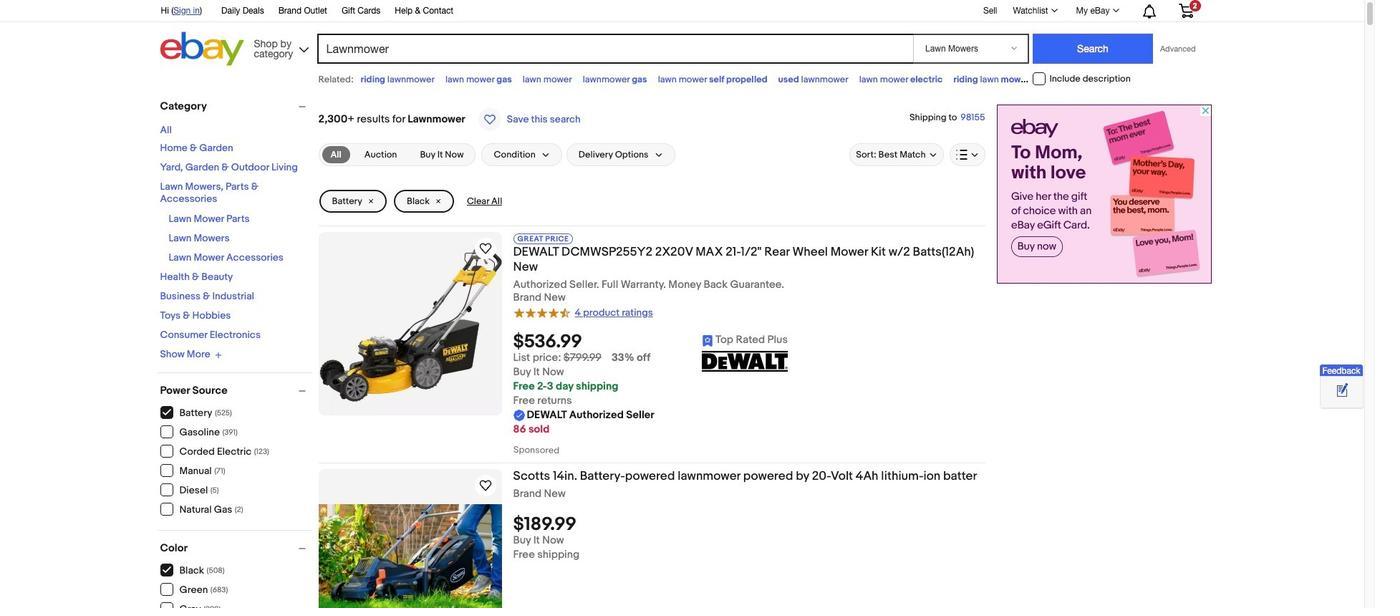 Task type: locate. For each thing, give the bounding box(es) containing it.
1 vertical spatial heading
[[513, 469, 977, 484]]

None text field
[[513, 351, 602, 365]]

main content
[[318, 93, 985, 608]]

DEWALT Authorized Seller text field
[[513, 409, 655, 423]]

account navigation
[[153, 0, 1204, 22]]

heading
[[513, 245, 974, 274], [513, 469, 977, 484]]

watchlist image
[[1051, 9, 1058, 12]]

0 vertical spatial heading
[[513, 245, 974, 274]]

banner
[[153, 0, 1204, 69]]

my ebay image
[[1113, 9, 1119, 12]]

visit cpo-outlets ebay store! image
[[702, 351, 788, 372]]

None submit
[[1033, 34, 1153, 64]]

None text field
[[513, 398, 559, 457]]



Task type: vqa. For each thing, say whether or not it's contained in the screenshot.
DEWALT DCMWSP255Y2 2X20V MAX 21-1/2" Rear Wheel Mower Kit w/2 Batts(12Ah) New image
yes



Task type: describe. For each thing, give the bounding box(es) containing it.
save this search lawnmower search image
[[478, 108, 501, 131]]

listing options selector. list view selected. image
[[956, 149, 979, 160]]

advertisement element
[[997, 105, 1212, 284]]

2 heading from the top
[[513, 469, 977, 484]]

1 heading from the top
[[513, 245, 974, 274]]

Search for anything text field
[[319, 35, 910, 62]]

scotts 14in. battery-powered lawnmower powered by 20-volt 4ah lithium-ion batter image
[[318, 504, 502, 608]]

dewalt dcmwsp255y2 2x20v max 21-1/2" rear wheel mower kit w/2 batts(12ah) new image
[[318, 232, 502, 415]]

All selected text field
[[331, 148, 341, 161]]



